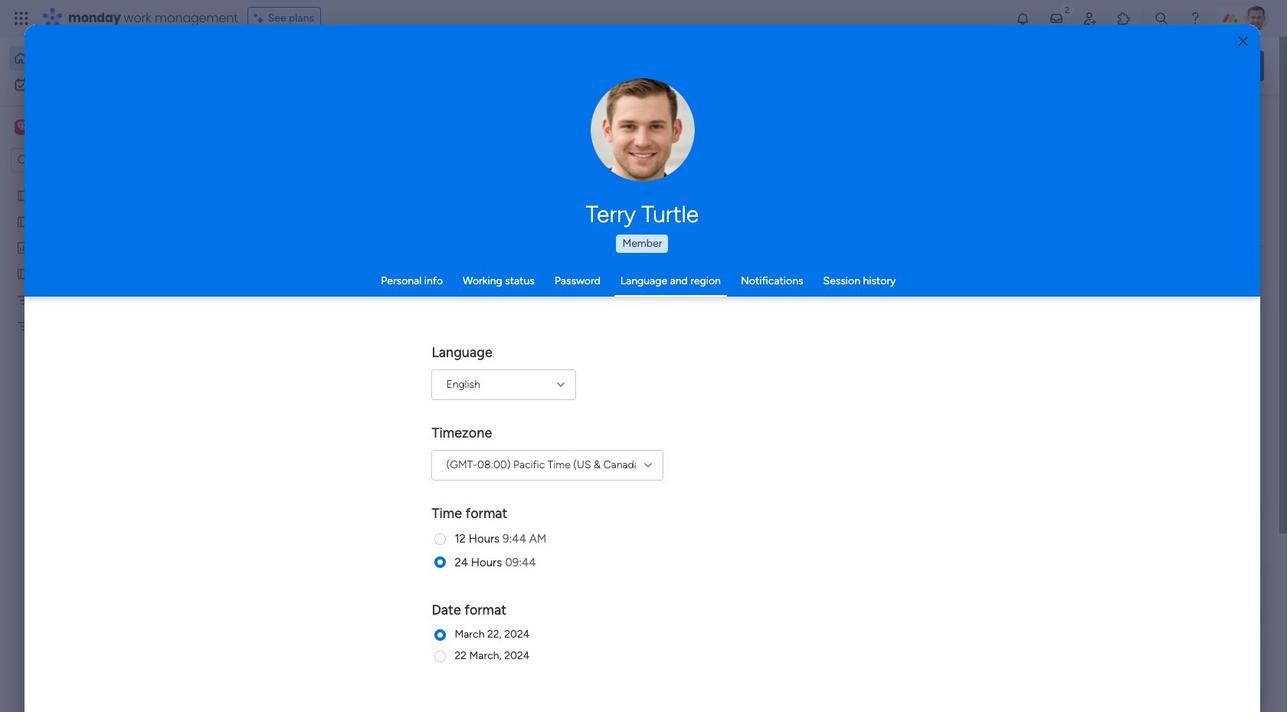 Task type: locate. For each thing, give the bounding box(es) containing it.
notifications image
[[1016, 11, 1031, 26]]

add to favorites image
[[455, 468, 470, 483]]

component image
[[256, 304, 270, 318], [507, 304, 520, 318], [757, 304, 771, 318]]

2 component image from the left
[[507, 304, 520, 318]]

help image
[[1188, 11, 1203, 26]]

remove from favorites image
[[455, 280, 470, 295]]

3 component image from the left
[[757, 304, 771, 318]]

getting started element
[[1035, 559, 1265, 620]]

invite members image
[[1083, 11, 1098, 26]]

search everything image
[[1154, 11, 1170, 26]]

workspace selection element
[[15, 118, 128, 138]]

quick search results list box
[[237, 143, 998, 534]]

1 vertical spatial public dashboard image
[[757, 280, 774, 297]]

0 horizontal spatial add to favorites image
[[705, 280, 720, 295]]

workspace image
[[15, 119, 30, 136], [17, 119, 27, 136]]

2 image
[[1061, 1, 1075, 18]]

add to favorites image
[[705, 280, 720, 295], [956, 280, 971, 295]]

component image for second add to favorites image from right
[[507, 304, 520, 318]]

1 horizontal spatial public dashboard image
[[757, 280, 774, 297]]

1 horizontal spatial component image
[[507, 304, 520, 318]]

1 component image from the left
[[256, 304, 270, 318]]

0 vertical spatial option
[[9, 46, 186, 71]]

1 add to favorites image from the left
[[705, 280, 720, 295]]

option
[[9, 46, 186, 71], [9, 72, 186, 97], [0, 181, 195, 184]]

0 horizontal spatial component image
[[256, 304, 270, 318]]

2 horizontal spatial component image
[[757, 304, 771, 318]]

Search in workspace field
[[32, 151, 128, 169]]

public dashboard image inside quick search results list box
[[757, 280, 774, 297]]

0 vertical spatial public dashboard image
[[16, 240, 31, 254]]

2 vertical spatial option
[[0, 181, 195, 184]]

dapulse x slim image
[[1242, 111, 1260, 130]]

terry turtle image
[[1245, 6, 1269, 31]]

1 horizontal spatial add to favorites image
[[956, 280, 971, 295]]

public board image
[[16, 188, 31, 202], [16, 214, 31, 228], [16, 266, 31, 281], [256, 280, 273, 297], [507, 280, 524, 297]]

list box
[[0, 179, 195, 545]]

public dashboard image
[[16, 240, 31, 254], [757, 280, 774, 297]]



Task type: vqa. For each thing, say whether or not it's contained in the screenshot.
Options icon
no



Task type: describe. For each thing, give the bounding box(es) containing it.
select product image
[[14, 11, 29, 26]]

help center element
[[1035, 632, 1265, 694]]

2 add to favorites image from the left
[[956, 280, 971, 295]]

2 workspace image from the left
[[17, 119, 27, 136]]

1 vertical spatial option
[[9, 72, 186, 97]]

close image
[[1239, 36, 1248, 47]]

monday marketplace image
[[1117, 11, 1132, 26]]

see plans image
[[254, 10, 268, 27]]

component image for second add to favorites image from left
[[757, 304, 771, 318]]

component image for remove from favorites icon
[[256, 304, 270, 318]]

0 horizontal spatial public dashboard image
[[16, 240, 31, 254]]

1 workspace image from the left
[[15, 119, 30, 136]]

update feed image
[[1049, 11, 1065, 26]]



